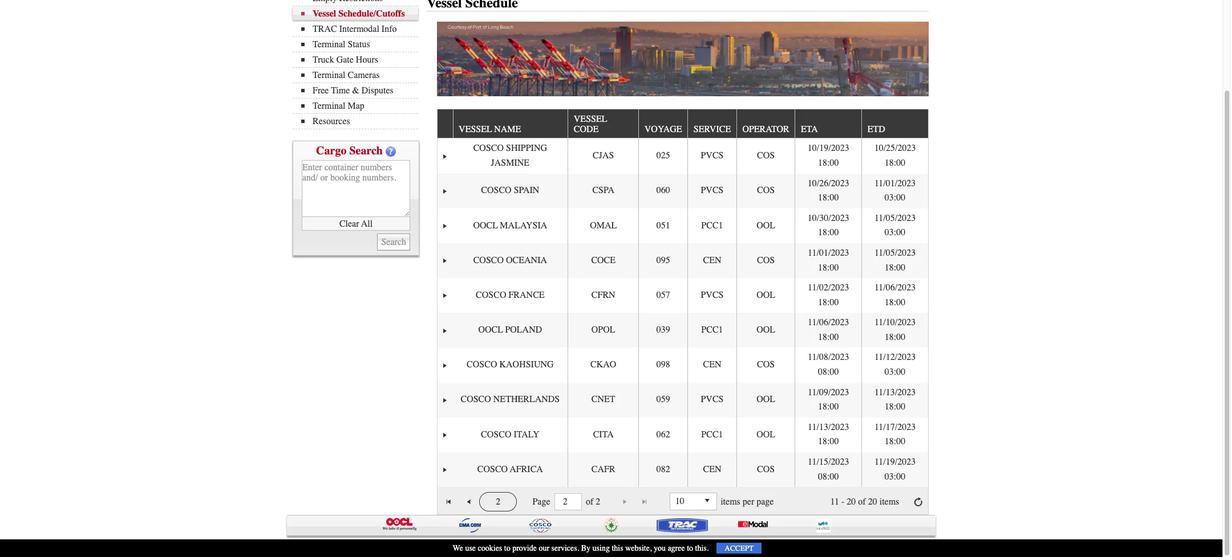 Task type: locate. For each thing, give the bounding box(es) containing it.
11/06/2023 18:00 cell up 11/08/2023
[[795, 313, 862, 348]]

2 pvcs cell from the top
[[688, 174, 736, 209]]

11/01/2023
[[874, 178, 916, 189], [808, 248, 849, 258]]

vessel for name
[[459, 124, 492, 135]]

row up '10'
[[437, 453, 928, 488]]

18:00 for 11/02/2023 18:00 cell
[[818, 298, 839, 308]]

7 row from the top
[[437, 313, 928, 348]]

03:00 inside the 11/05/2023 03:00
[[885, 228, 906, 238]]

1 horizontal spatial 11/06/2023
[[874, 283, 916, 293]]

cosco inside cosco shipping jasmine
[[473, 143, 504, 154]]

location
[[768, 542, 796, 552]]

6 row from the top
[[437, 278, 928, 313]]

pcc1 cell
[[688, 209, 736, 244], [688, 313, 736, 348], [688, 418, 736, 453]]

18:00 down 10/19/2023
[[818, 158, 839, 168]]

cosco for cosco kaohsiung
[[467, 360, 497, 370]]

1 vertical spatial cen
[[703, 360, 721, 370]]

3 cen from the top
[[703, 465, 721, 475]]

11/10/2023 18:00 cell
[[862, 313, 928, 348]]

opol
[[591, 325, 615, 335]]

pvcs cell right 057
[[688, 278, 736, 313]]

4 row from the top
[[437, 209, 928, 244]]

oocl poland cell
[[453, 313, 568, 348]]

10/25/2023 18:00 cell
[[862, 139, 928, 174]]

using
[[592, 544, 610, 554]]

cfrn cell
[[568, 278, 638, 313]]

2 pcc1 cell from the top
[[688, 313, 736, 348]]

11/05/2023 down 11/01/2023 03:00 cell
[[874, 213, 916, 223]]

0 horizontal spatial 20
[[847, 497, 856, 507]]

pcc1 cell right 051
[[688, 209, 736, 244]]

11/01/2023 inside cell
[[874, 178, 916, 189]]

of
[[586, 497, 593, 507], [858, 497, 866, 507]]

1 horizontal spatial 20
[[868, 497, 877, 507]]

row up 062 at bottom
[[437, 383, 928, 418]]

ool for 11/06/2023
[[757, 325, 775, 335]]

2 right go to the previous page image
[[496, 497, 500, 507]]

1 pcc1 cell from the top
[[688, 209, 736, 244]]

cos for 11/08/2023
[[757, 360, 775, 370]]

0 horizontal spatial 11/06/2023 18:00
[[808, 318, 849, 343]]

1 horizontal spatial 2
[[596, 497, 600, 507]]

11/05/2023 for 18:00
[[874, 248, 916, 258]]

057 cell
[[638, 278, 688, 313]]

18:00 for 10/26/2023 18:00 cell
[[818, 193, 839, 203]]

03:00 down 11/12/2023
[[885, 367, 906, 378]]

059 cell
[[638, 383, 688, 418]]

18:00 down 11/05/2023 03:00 cell
[[885, 263, 906, 273]]

cafr cell
[[568, 453, 638, 488]]

5 cos from the top
[[757, 465, 775, 475]]

of right 2 field
[[586, 497, 593, 507]]

1 horizontal spatial of
[[858, 497, 866, 507]]

11/09/2023
[[808, 388, 849, 398]]

0 vertical spatial 11/05/2023
[[874, 213, 916, 223]]

ool for 10/30/2023
[[757, 221, 775, 231]]

08:00 down 11/08/2023
[[818, 367, 839, 378]]

row up 057
[[437, 244, 928, 278]]

0 vertical spatial 11/13/2023 18:00
[[874, 388, 916, 413]]

1 vertical spatial 11/01/2023
[[808, 248, 849, 258]]

1 vertical spatial 08:00
[[818, 472, 839, 482]]

8 row from the top
[[437, 348, 928, 383]]

1 vertical spatial 11/13/2023 18:00
[[808, 423, 849, 448]]

18:00 inside 11/02/2023 18:00
[[818, 298, 839, 308]]

trac intermodal info link
[[301, 24, 418, 34]]

11/13/2023 18:00 up 11/15/2023
[[808, 423, 849, 448]]

status
[[348, 39, 370, 50]]

10/19/2023
[[808, 143, 849, 154]]

18:00 inside 10/25/2023 18:00
[[885, 158, 906, 168]]

pcc1 cell right the '039'
[[688, 313, 736, 348]]

0 vertical spatial 08:00
[[818, 367, 839, 378]]

cen
[[703, 255, 721, 266], [703, 360, 721, 370], [703, 465, 721, 475]]

per
[[743, 497, 754, 507]]

to left provide
[[504, 544, 510, 554]]

1 11/05/2023 from the top
[[874, 213, 916, 223]]

cosco down vessel name
[[473, 143, 504, 154]]

vessel
[[574, 114, 607, 124], [459, 124, 492, 135]]

3 03:00 from the top
[[885, 367, 906, 378]]

051
[[656, 221, 670, 231]]

3 cos cell from the top
[[736, 244, 795, 278]]

cos cell for 10/19/2023
[[736, 139, 795, 174]]

1 03:00 from the top
[[885, 193, 906, 203]]

5 row from the top
[[437, 244, 928, 278]]

hours
[[356, 55, 378, 65]]

cen right 095
[[703, 255, 721, 266]]

items left the per
[[721, 497, 740, 507]]

2 cen from the top
[[703, 360, 721, 370]]

by
[[581, 544, 590, 554]]

row up 051
[[437, 174, 928, 209]]

vessel inside vessel name link
[[459, 124, 492, 135]]

11/13/2023 18:00 cell up 11/17/2023
[[862, 383, 928, 418]]

18:00 for 11/17/2023 18:00 cell
[[885, 437, 906, 448]]

1 horizontal spatial 11/01/2023
[[874, 178, 916, 189]]

3 ool from the top
[[757, 325, 775, 335]]

039 cell
[[638, 313, 688, 348]]

go to the first page image
[[444, 498, 453, 507]]

0 vertical spatial 11/01/2023
[[874, 178, 916, 189]]

ool cell
[[736, 209, 795, 244], [736, 278, 795, 313], [736, 313, 795, 348], [736, 383, 795, 418], [736, 418, 795, 453]]

cspa cell
[[568, 174, 638, 209]]

terminal cameras link
[[301, 70, 418, 80]]

0 vertical spatial oocl
[[473, 221, 498, 231]]

10
[[675, 497, 684, 507]]

None submit
[[377, 234, 410, 251]]

03:00 for 11/01/2023 03:00
[[885, 193, 906, 203]]

pvcs cell for 060
[[688, 174, 736, 209]]

1 pvcs cell from the top
[[688, 139, 736, 174]]

11/01/2023 03:00
[[874, 178, 916, 203]]

3 pvcs from the top
[[701, 290, 724, 301]]

1 row from the top
[[437, 110, 928, 139]]

08:00 for 11/08/2023 08:00
[[818, 367, 839, 378]]

time
[[331, 86, 350, 96]]

service
[[694, 124, 731, 135]]

cen cell right "098"
[[688, 348, 736, 383]]

pvcs down service
[[701, 151, 724, 161]]

name
[[494, 124, 521, 135]]

18:00 down 11/02/2023
[[818, 298, 839, 308]]

cen cell for 095
[[688, 244, 736, 278]]

oocl left malaysia
[[473, 221, 498, 231]]

we
[[453, 544, 463, 554]]

9 row from the top
[[437, 383, 928, 418]]

10/26/2023
[[808, 178, 849, 189]]

row up 082 at bottom
[[437, 418, 928, 453]]

3 cos from the top
[[757, 255, 775, 266]]

vessel schedule/cutoffs trac intermodal info terminal status truck gate hours terminal cameras free time & disputes terminal map resources
[[313, 9, 405, 127]]

0 vertical spatial all
[[361, 219, 373, 229]]

18:00 for 11/10/2023 18:00 cell
[[885, 333, 906, 343]]

10 row from the top
[[437, 418, 928, 453]]

2 cos from the top
[[757, 186, 775, 196]]

0 horizontal spatial all
[[361, 219, 373, 229]]

cosco oceania
[[473, 255, 547, 266]]

0 horizontal spatial 2
[[496, 497, 500, 507]]

terminal down trac
[[313, 39, 345, 50]]

2 row from the top
[[437, 139, 928, 174]]

18:00 for 11/05/2023 18:00 cell
[[885, 263, 906, 273]]

4 cos cell from the top
[[736, 348, 795, 383]]

2 cos cell from the top
[[736, 174, 795, 209]]

pvcs cell right 060
[[688, 174, 736, 209]]

cjas cell
[[568, 139, 638, 174]]

4 pvcs cell from the top
[[688, 383, 736, 418]]

vessel code link
[[574, 110, 607, 138]]

11/02/2023 18:00
[[808, 283, 849, 308]]

1 horizontal spatial vessel
[[574, 114, 607, 124]]

cosco for cosco africa
[[477, 465, 508, 475]]

1 to from the left
[[504, 544, 510, 554]]

pvcs right 059
[[701, 395, 724, 405]]

18:00 inside 10/19/2023 18:00
[[818, 158, 839, 168]]

pcc1 cell right 062 at bottom
[[688, 418, 736, 453]]

terminal down truck in the top left of the page
[[313, 70, 345, 80]]

cosco for cosco spain
[[481, 186, 512, 196]]

10/19/2023 18:00 cell
[[795, 139, 862, 174]]

this
[[612, 544, 623, 554]]

4 pvcs from the top
[[701, 395, 724, 405]]

18:00 inside the 11/09/2023 18:00
[[818, 402, 839, 413]]

cosco for cosco netherlands
[[461, 395, 491, 405]]

11/06/2023 18:00 cell
[[862, 278, 928, 313], [795, 313, 862, 348]]

08:00 inside 11/08/2023 08:00
[[818, 367, 839, 378]]

11/01/2023 down the '10/25/2023 18:00' cell
[[874, 178, 916, 189]]

03:00 inside 11/12/2023 03:00
[[885, 367, 906, 378]]

11/13/2023 down 11/09/2023 18:00 cell
[[808, 423, 849, 433]]

cosco left the africa
[[477, 465, 508, 475]]

row group containing cosco shipping jasmine
[[437, 139, 928, 488]]

1 pcc1 from the top
[[701, 221, 723, 231]]

3 pcc1 cell from the top
[[688, 418, 736, 453]]

18:00
[[818, 158, 839, 168], [885, 158, 906, 168], [818, 193, 839, 203], [818, 228, 839, 238], [818, 263, 839, 273], [885, 263, 906, 273], [818, 298, 839, 308], [885, 298, 906, 308], [818, 333, 839, 343], [885, 333, 906, 343], [818, 402, 839, 413], [885, 402, 906, 413], [818, 437, 839, 448], [885, 437, 906, 448]]

1 2 from the left
[[496, 497, 500, 507]]

cen cell up 'items per page'
[[688, 453, 736, 488]]

accept
[[725, 545, 754, 553]]

10/26/2023 18:00
[[808, 178, 849, 203]]

060
[[656, 186, 670, 196]]

vessel up cjas
[[574, 114, 607, 124]]

0 horizontal spatial of
[[586, 497, 593, 507]]

18:00 up 11/08/2023
[[818, 333, 839, 343]]

3 ool cell from the top
[[736, 313, 795, 348]]

oocl inside cell
[[473, 221, 498, 231]]

18:00 inside 10/30/2023 18:00
[[818, 228, 839, 238]]

cosco left italy
[[481, 430, 511, 440]]

cen cell right 095
[[688, 244, 736, 278]]

cen cell for 098
[[688, 348, 736, 383]]

11/06/2023 18:00 up 11/08/2023
[[808, 318, 849, 343]]

11/19/2023
[[874, 458, 916, 468]]

terminal up "resources"
[[313, 101, 345, 111]]

vessel left name
[[459, 124, 492, 135]]

1 vertical spatial pcc1
[[701, 325, 723, 335]]

terminal
[[313, 39, 345, 50], [313, 70, 345, 80], [313, 101, 345, 111], [411, 542, 440, 552]]

2 ool from the top
[[757, 290, 775, 301]]

03:00 up the 11/05/2023 03:00
[[885, 193, 906, 203]]

11/13/2023 down '11/12/2023 03:00' cell
[[874, 388, 916, 398]]

cen cell
[[688, 244, 736, 278], [688, 348, 736, 383], [688, 453, 736, 488]]

cita cell
[[568, 418, 638, 453]]

11/13/2023
[[874, 388, 916, 398], [808, 423, 849, 433]]

18:00 down 11/10/2023
[[885, 333, 906, 343]]

11/05/2023 18:00 cell
[[862, 244, 928, 278]]

items
[[721, 497, 740, 507], [879, 497, 899, 507]]

lbct,
[[313, 542, 335, 552]]

to left this.
[[687, 544, 693, 554]]

03:00 down 11/19/2023
[[885, 472, 906, 482]]

row containing 10/26/2023 18:00
[[437, 174, 928, 209]]

1 horizontal spatial all
[[488, 542, 498, 552]]

5 ool cell from the top
[[736, 418, 795, 453]]

1 vertical spatial all
[[488, 542, 498, 552]]

1 horizontal spatial 11/13/2023
[[874, 388, 916, 398]]

terminal status link
[[301, 39, 418, 50]]

0 horizontal spatial 11/06/2023
[[808, 318, 849, 328]]

0 vertical spatial 11/13/2023
[[874, 388, 916, 398]]

tree grid
[[437, 110, 928, 488]]

03:00
[[885, 193, 906, 203], [885, 228, 906, 238], [885, 367, 906, 378], [885, 472, 906, 482]]

pvcs cell right 059
[[688, 383, 736, 418]]

llc.)
[[467, 542, 486, 552]]

ool cell for 10/30/2023
[[736, 209, 795, 244]]

ool cell for 11/09/2023
[[736, 383, 795, 418]]

0 horizontal spatial items
[[721, 497, 740, 507]]

0 horizontal spatial 11/01/2023
[[808, 248, 849, 258]]

opol cell
[[568, 313, 638, 348]]

11/06/2023 down 11/02/2023 18:00 cell
[[808, 318, 849, 328]]

08:00
[[818, 367, 839, 378], [818, 472, 839, 482]]

clear
[[339, 219, 359, 229]]

18:00 up 11/02/2023
[[818, 263, 839, 273]]

row up 025 on the right of the page
[[437, 110, 928, 139]]

service link
[[694, 120, 736, 138]]

all right clear on the left of the page
[[361, 219, 373, 229]]

095
[[656, 255, 670, 266]]

1 pvcs from the top
[[701, 151, 724, 161]]

pvcs cell down service
[[688, 139, 736, 174]]

0 vertical spatial 11/06/2023 18:00
[[874, 283, 916, 308]]

2 11/05/2023 from the top
[[874, 248, 916, 258]]

18:00 down 10/30/2023
[[818, 228, 839, 238]]

03:00 for 11/12/2023 03:00
[[885, 367, 906, 378]]

2 pvcs from the top
[[701, 186, 724, 196]]

03:00 for 11/19/2023 03:00
[[885, 472, 906, 482]]

08:00 inside 11/15/2023 08:00
[[818, 472, 839, 482]]

cosco italy cell
[[453, 418, 568, 453]]

cosco netherlands
[[461, 395, 560, 405]]

11/01/2023 down the 10/30/2023 18:00 cell
[[808, 248, 849, 258]]

items per page
[[721, 497, 774, 507]]

11/05/2023 down 11/05/2023 03:00 cell
[[874, 248, 916, 258]]

10/30/2023
[[808, 213, 849, 223]]

oocl inside cell
[[478, 325, 503, 335]]

03:00 up the 11/05/2023 18:00
[[885, 228, 906, 238]]

1 ool cell from the top
[[736, 209, 795, 244]]

1 horizontal spatial items
[[879, 497, 899, 507]]

1 vertical spatial oocl
[[478, 325, 503, 335]]

2 2 from the left
[[596, 497, 600, 507]]

11/13/2023 18:00 cell up 11/15/2023
[[795, 418, 862, 453]]

08:00 down 11/15/2023
[[818, 472, 839, 482]]

18:00 down 11/17/2023
[[885, 437, 906, 448]]

row
[[437, 110, 928, 139], [437, 139, 928, 174], [437, 174, 928, 209], [437, 209, 928, 244], [437, 244, 928, 278], [437, 278, 928, 313], [437, 313, 928, 348], [437, 348, 928, 383], [437, 383, 928, 418], [437, 418, 928, 453], [437, 453, 928, 488]]

row down voyage link
[[437, 139, 928, 174]]

cookies
[[478, 544, 502, 554]]

3 pvcs cell from the top
[[688, 278, 736, 313]]

jasmine
[[491, 158, 529, 168]]

cosco africa
[[477, 465, 543, 475]]

1 08:00 from the top
[[818, 367, 839, 378]]

11/05/2023 for 03:00
[[874, 213, 916, 223]]

11 row from the top
[[437, 453, 928, 488]]

18:00 inside 10/26/2023 18:00
[[818, 193, 839, 203]]

free
[[313, 86, 329, 96]]

oocl poland
[[478, 325, 542, 335]]

1 horizontal spatial 11/13/2023 18:00
[[874, 388, 916, 413]]

11/17/2023 18:00
[[874, 423, 916, 448]]

2 ool cell from the top
[[736, 278, 795, 313]]

03:00 inside 11/01/2023 03:00
[[885, 193, 906, 203]]

1 horizontal spatial 11/06/2023 18:00
[[874, 283, 916, 308]]

2 20 from the left
[[868, 497, 877, 507]]

2 vertical spatial pcc1
[[701, 430, 723, 440]]

11/12/2023 03:00 cell
[[862, 348, 928, 383]]

11/13/2023 18:00 for 11/09/2023 18:00
[[874, 388, 916, 413]]

this.
[[695, 544, 709, 554]]

cosco africa cell
[[453, 453, 568, 488]]

items left refresh image
[[879, 497, 899, 507]]

cosco down cosco kaohsiung cell
[[461, 395, 491, 405]]

0 horizontal spatial to
[[504, 544, 510, 554]]

cosco shipping jasmine cell
[[453, 139, 568, 174]]

11/01/2023 inside cell
[[808, 248, 849, 258]]

5 ool from the top
[[757, 430, 775, 440]]

11/13/2023 18:00 up 11/17/2023
[[874, 388, 916, 413]]

2 cen cell from the top
[[688, 348, 736, 383]]

0 vertical spatial cen cell
[[688, 244, 736, 278]]

pvcs cell
[[688, 139, 736, 174], [688, 174, 736, 209], [688, 278, 736, 313], [688, 383, 736, 418]]

2 right 2 field
[[596, 497, 600, 507]]

of right the -
[[858, 497, 866, 507]]

oocl left poland
[[478, 325, 503, 335]]

cosco down oocl poland cell at the left bottom of the page
[[467, 360, 497, 370]]

cosco left france
[[476, 290, 506, 301]]

1 cen from the top
[[703, 255, 721, 266]]

1 vertical spatial 11/06/2023
[[808, 318, 849, 328]]

map
[[348, 101, 364, 111]]

2 pcc1 from the top
[[701, 325, 723, 335]]

1 cos cell from the top
[[736, 139, 795, 174]]

18:00 inside 11/10/2023 18:00
[[885, 333, 906, 343]]

11/13/2023 18:00 cell
[[862, 383, 928, 418], [795, 418, 862, 453]]

1 vertical spatial pcc1 cell
[[688, 313, 736, 348]]

11/09/2023 18:00 cell
[[795, 383, 862, 418]]

terminal left the (lbct
[[411, 542, 440, 552]]

1 horizontal spatial to
[[687, 544, 693, 554]]

pvcs for 060
[[701, 186, 724, 196]]

row up "098"
[[437, 313, 928, 348]]

cos for 10/26/2023
[[757, 186, 775, 196]]

1 cen cell from the top
[[688, 244, 736, 278]]

18:00 up 11/10/2023
[[885, 298, 906, 308]]

0 horizontal spatial vessel
[[459, 124, 492, 135]]

cos for 10/19/2023
[[757, 151, 775, 161]]

1 vertical spatial cen cell
[[688, 348, 736, 383]]

03:00 for 11/05/2023 03:00
[[885, 228, 906, 238]]

cos cell
[[736, 139, 795, 174], [736, 174, 795, 209], [736, 244, 795, 278], [736, 348, 795, 383], [736, 453, 795, 488]]

2 vertical spatial cen
[[703, 465, 721, 475]]

pvcs right 057
[[701, 290, 724, 301]]

all right llc.)
[[488, 542, 498, 552]]

18:00 for 11/09/2023 18:00 cell
[[818, 402, 839, 413]]

11/06/2023
[[874, 283, 916, 293], [808, 318, 849, 328]]

cosco left oceania
[[473, 255, 504, 266]]

cjas
[[593, 151, 614, 161]]

row up 095
[[437, 209, 928, 244]]

18:00 for the '10/25/2023 18:00' cell
[[885, 158, 906, 168]]

2 08:00 from the top
[[818, 472, 839, 482]]

beach
[[356, 542, 376, 552]]

kaohsiung
[[499, 360, 554, 370]]

cosco left the spain
[[481, 186, 512, 196]]

0 horizontal spatial 11/13/2023
[[808, 423, 849, 433]]

oocl malaysia cell
[[453, 209, 568, 244]]

cen for 098
[[703, 360, 721, 370]]

4 ool cell from the top
[[736, 383, 795, 418]]

095 cell
[[638, 244, 688, 278]]

2 vertical spatial cen cell
[[688, 453, 736, 488]]

pvcs cell for 025
[[688, 139, 736, 174]]

0 vertical spatial cen
[[703, 255, 721, 266]]

1 vertical spatial 11/13/2023
[[808, 423, 849, 433]]

cos for 11/01/2023
[[757, 255, 775, 266]]

11/01/2023 for 03:00
[[874, 178, 916, 189]]

11/01/2023 for 18:00
[[808, 248, 849, 258]]

row up the '039'
[[437, 278, 928, 313]]

2 vertical spatial pcc1 cell
[[688, 418, 736, 453]]

18:00 down 10/26/2023 in the right top of the page
[[818, 193, 839, 203]]

pvcs right 060
[[701, 186, 724, 196]]

1 ool from the top
[[757, 221, 775, 231]]

menu bar containing vessel schedule/cutoffs
[[293, 0, 424, 129]]

1 vertical spatial 11/05/2023
[[874, 248, 916, 258]]

082
[[656, 465, 670, 475]]

shipping
[[506, 143, 547, 154]]

cen right "098"
[[703, 360, 721, 370]]

062
[[656, 430, 670, 440]]

3 row from the top
[[437, 174, 928, 209]]

4 cos from the top
[[757, 360, 775, 370]]

oocl malaysia
[[473, 221, 547, 231]]

etd link
[[868, 120, 891, 138]]

10/25/2023 18:00
[[874, 143, 916, 168]]

trac
[[313, 24, 337, 34]]

062 cell
[[638, 418, 688, 453]]

4 03:00 from the top
[[885, 472, 906, 482]]

vessel schedule/cutoffs link
[[301, 9, 418, 19]]

4 ool from the top
[[757, 395, 775, 405]]

france
[[509, 290, 545, 301]]

18:00 inside 11/01/2023 18:00
[[818, 263, 839, 273]]

row containing 11/13/2023 18:00
[[437, 418, 928, 453]]

poland
[[505, 325, 542, 335]]

cspa
[[592, 186, 614, 196]]

18:00 down 11/09/2023
[[818, 402, 839, 413]]

pcc1 for 051
[[701, 221, 723, 231]]

cen up 'items per page'
[[703, 465, 721, 475]]

0 vertical spatial pcc1 cell
[[688, 209, 736, 244]]

clear all
[[339, 219, 373, 229]]

18:00 inside 11/17/2023 18:00
[[885, 437, 906, 448]]

pcc1 right 062 at bottom
[[701, 430, 723, 440]]

row up 059
[[437, 348, 928, 383]]

menu bar
[[293, 0, 424, 129]]

2 03:00 from the top
[[885, 228, 906, 238]]

row group
[[437, 139, 928, 488]]

0 vertical spatial 11/06/2023
[[874, 283, 916, 293]]

11/06/2023 18:00 up 11/10/2023
[[874, 283, 916, 308]]

cosco
[[473, 143, 504, 154], [481, 186, 512, 196], [473, 255, 504, 266], [476, 290, 506, 301], [467, 360, 497, 370], [461, 395, 491, 405], [481, 430, 511, 440], [477, 465, 508, 475]]

pcc1 right the '039'
[[701, 325, 723, 335]]

18:00 inside the 11/05/2023 18:00
[[885, 263, 906, 273]]

18:00 down 10/25/2023 on the top
[[885, 158, 906, 168]]

11/06/2023 down 11/05/2023 18:00 cell
[[874, 283, 916, 293]]

0 vertical spatial pcc1
[[701, 221, 723, 231]]

vessel name link
[[459, 120, 526, 138]]

pvcs for 025
[[701, 151, 724, 161]]

pcc1 right 051
[[701, 221, 723, 231]]

2 to from the left
[[687, 544, 693, 554]]

you
[[654, 544, 666, 554]]

0 horizontal spatial 11/13/2023 18:00
[[808, 423, 849, 448]]

1 cos from the top
[[757, 151, 775, 161]]

03:00 inside 11/19/2023 03:00
[[885, 472, 906, 482]]



Task type: vqa. For each thing, say whether or not it's contained in the screenshot.
"Vessel" within the EMPTY RESTRICTIONS VESSEL SCHEDULE/CUTOFFS TRAC INTERMODAL INFO TERMINAL STATUS TRUCK GATE HOURS TERMINAL CAMERAS FREE TIME & DISPUTES TERMINAL MAP RESOURCES
no



Task type: describe. For each thing, give the bounding box(es) containing it.
cosco france
[[476, 290, 545, 301]]

cos cell for 10/26/2023
[[736, 174, 795, 209]]

pvcs for 059
[[701, 395, 724, 405]]

039
[[656, 325, 670, 335]]

2 of from the left
[[858, 497, 866, 507]]

cosco italy
[[481, 430, 539, 440]]

-
[[841, 497, 844, 507]]

pvcs for 057
[[701, 290, 724, 301]]

agree
[[668, 544, 685, 554]]

10/26/2023 18:00 cell
[[795, 174, 862, 209]]

11/15/2023
[[808, 458, 849, 468]]

11/01/2023 18:00 cell
[[795, 244, 862, 278]]

malaysia
[[500, 221, 547, 231]]

1 vertical spatial 11/06/2023 18:00
[[808, 318, 849, 343]]

025 cell
[[638, 139, 688, 174]]

voyage link
[[645, 120, 688, 138]]

057
[[656, 290, 670, 301]]

2 field
[[554, 494, 582, 511]]

cosco netherlands cell
[[453, 383, 568, 418]]

cosco spain
[[481, 186, 539, 196]]

resources link
[[301, 116, 418, 127]]

11/05/2023 18:00
[[874, 248, 916, 273]]

accept button
[[717, 544, 762, 554]]

11/13/2023 for 11/09/2023 18:00
[[874, 388, 916, 398]]

11
[[830, 497, 839, 507]]

098 cell
[[638, 348, 688, 383]]

cameras
[[348, 70, 380, 80]]

11/10/2023
[[874, 318, 916, 328]]

pvcs cell for 057
[[688, 278, 736, 313]]

search
[[349, 144, 383, 157]]

vessel name
[[459, 124, 521, 135]]

060 cell
[[638, 174, 688, 209]]

reserved.
[[523, 542, 555, 552]]

11/13/2023 18:00 cell for 11/09/2023 18:00
[[862, 383, 928, 418]]

11/02/2023
[[808, 283, 849, 293]]

row containing 11/09/2023 18:00
[[437, 383, 928, 418]]

cosco for cosco shipping jasmine
[[473, 143, 504, 154]]

18:00 for the 10/30/2023 18:00 cell
[[818, 228, 839, 238]]

1 20 from the left
[[847, 497, 856, 507]]

11/09/2023 18:00
[[808, 388, 849, 413]]

tree grid containing vessel code
[[437, 110, 928, 488]]

1 of from the left
[[586, 497, 593, 507]]

11/19/2023 03:00
[[874, 458, 916, 482]]

ckao cell
[[568, 348, 638, 383]]

row containing 11/06/2023 18:00
[[437, 313, 928, 348]]

omal cell
[[568, 209, 638, 244]]

11/17/2023 18:00 cell
[[862, 418, 928, 453]]

cosco shipping jasmine
[[473, 143, 547, 168]]

cosco france cell
[[453, 278, 568, 313]]

row containing vessel code
[[437, 110, 928, 139]]

services.
[[551, 544, 579, 554]]

2 items from the left
[[879, 497, 899, 507]]

row containing 10/30/2023 18:00
[[437, 209, 928, 244]]

pcc1 cell for 051
[[688, 209, 736, 244]]

pcc1 cell for 039
[[688, 313, 736, 348]]

voyage
[[645, 124, 682, 135]]

coce cell
[[568, 244, 638, 278]]

3 cen cell from the top
[[688, 453, 736, 488]]

18:00 up 11/17/2023
[[885, 402, 906, 413]]

11/02/2023 18:00 cell
[[795, 278, 862, 313]]

coce
[[591, 255, 616, 266]]

11/13/2023 18:00 for ool
[[808, 423, 849, 448]]

cnet cell
[[568, 383, 638, 418]]

10/25/2023
[[874, 143, 916, 154]]

ool cell for 11/06/2023
[[736, 313, 795, 348]]

1 items from the left
[[721, 497, 740, 507]]

vessel for code
[[574, 114, 607, 124]]

cen for 095
[[703, 255, 721, 266]]

truck gate hours link
[[301, 55, 418, 65]]

gate
[[336, 55, 354, 65]]

cosco oceania cell
[[453, 244, 568, 278]]

11/12/2023 03:00
[[874, 353, 916, 378]]

provide
[[512, 544, 537, 554]]

of 2
[[586, 497, 600, 507]]

11 - 20 of 20 items
[[830, 497, 899, 507]]

cosco kaohsiung
[[467, 360, 554, 370]]

cosco for cosco france
[[476, 290, 506, 301]]

rights
[[500, 542, 521, 552]]

3 pcc1 from the top
[[701, 430, 723, 440]]

italy
[[514, 430, 539, 440]]

pcc1 for 039
[[701, 325, 723, 335]]

18:00 up 11/15/2023
[[818, 437, 839, 448]]

etd
[[868, 124, 885, 135]]

eta
[[801, 124, 818, 135]]

row containing 11/01/2023 18:00
[[437, 244, 928, 278]]

operator link
[[742, 120, 795, 138]]

cos cell for 11/01/2023
[[736, 244, 795, 278]]

we use cookies to provide our services. by using this website, you agree to this.
[[453, 544, 709, 554]]

082 cell
[[638, 453, 688, 488]]

ool for 11/09/2023
[[757, 395, 775, 405]]

row containing 11/08/2023 08:00
[[437, 348, 928, 383]]

025
[[656, 151, 670, 161]]

5 cos cell from the top
[[736, 453, 795, 488]]

cosco kaohsiung cell
[[453, 348, 568, 383]]

11/08/2023
[[808, 353, 849, 363]]

cnet
[[591, 395, 615, 405]]

10/30/2023 18:00 cell
[[795, 209, 862, 244]]

cosco spain cell
[[453, 174, 568, 209]]

vessel
[[313, 9, 336, 19]]

11/12/2023
[[874, 353, 916, 363]]

18:00 for the 11/01/2023 18:00 cell at the top
[[818, 263, 839, 273]]

11/19/2023 03:00 cell
[[862, 453, 928, 488]]

eta link
[[801, 120, 823, 138]]

operator
[[742, 124, 789, 135]]

11/15/2023 08:00 cell
[[795, 453, 862, 488]]

ckao
[[590, 360, 616, 370]]

africa
[[510, 465, 543, 475]]

oocl for oocl malaysia
[[473, 221, 498, 231]]

ool cell for 11/02/2023
[[736, 278, 795, 313]]

refresh image
[[914, 498, 923, 507]]

pvcs cell for 059
[[688, 383, 736, 418]]

051 cell
[[638, 209, 688, 244]]

schedule/cutoffs
[[338, 9, 405, 19]]

&
[[352, 86, 359, 96]]

info
[[382, 24, 397, 34]]

cargo search
[[316, 144, 383, 157]]

08:00 for 11/15/2023 08:00
[[818, 472, 839, 482]]

row containing cosco shipping jasmine
[[437, 139, 928, 174]]

oceania
[[506, 255, 547, 266]]

go to the previous page image
[[464, 498, 473, 507]]

use
[[465, 544, 476, 554]]

11/17/2023
[[874, 423, 916, 433]]

website,
[[625, 544, 652, 554]]

row containing 11/02/2023 18:00
[[437, 278, 928, 313]]

11/01/2023 03:00 cell
[[862, 174, 928, 209]]

11/08/2023 08:00 cell
[[795, 348, 862, 383]]

disputes
[[362, 86, 394, 96]]

11/01/2023 18:00
[[808, 248, 849, 273]]

11/06/2023 18:00 cell up 11/10/2023
[[862, 278, 928, 313]]

row containing 11/15/2023 08:00
[[437, 453, 928, 488]]

11/08/2023 08:00
[[808, 353, 849, 378]]

cos cell for 11/08/2023
[[736, 348, 795, 383]]

page
[[757, 497, 774, 507]]

11/13/2023 for ool
[[808, 423, 849, 433]]

11/05/2023 03:00 cell
[[862, 209, 928, 244]]

oocl for oocl poland
[[478, 325, 503, 335]]

clear all button
[[302, 217, 410, 231]]

netherlands
[[493, 395, 560, 405]]

18:00 for 10/19/2023 18:00 cell
[[818, 158, 839, 168]]

omal
[[590, 221, 617, 231]]

code
[[574, 124, 599, 135]]

Enter container numbers and/ or booking numbers.  text field
[[302, 160, 410, 217]]

cfrn
[[591, 290, 615, 301]]

all inside button
[[361, 219, 373, 229]]

our
[[539, 544, 549, 554]]

cosco for cosco italy
[[481, 430, 511, 440]]

cosco for cosco oceania
[[473, 255, 504, 266]]

ool for 11/02/2023
[[757, 290, 775, 301]]

11/13/2023 18:00 cell for ool
[[795, 418, 862, 453]]



